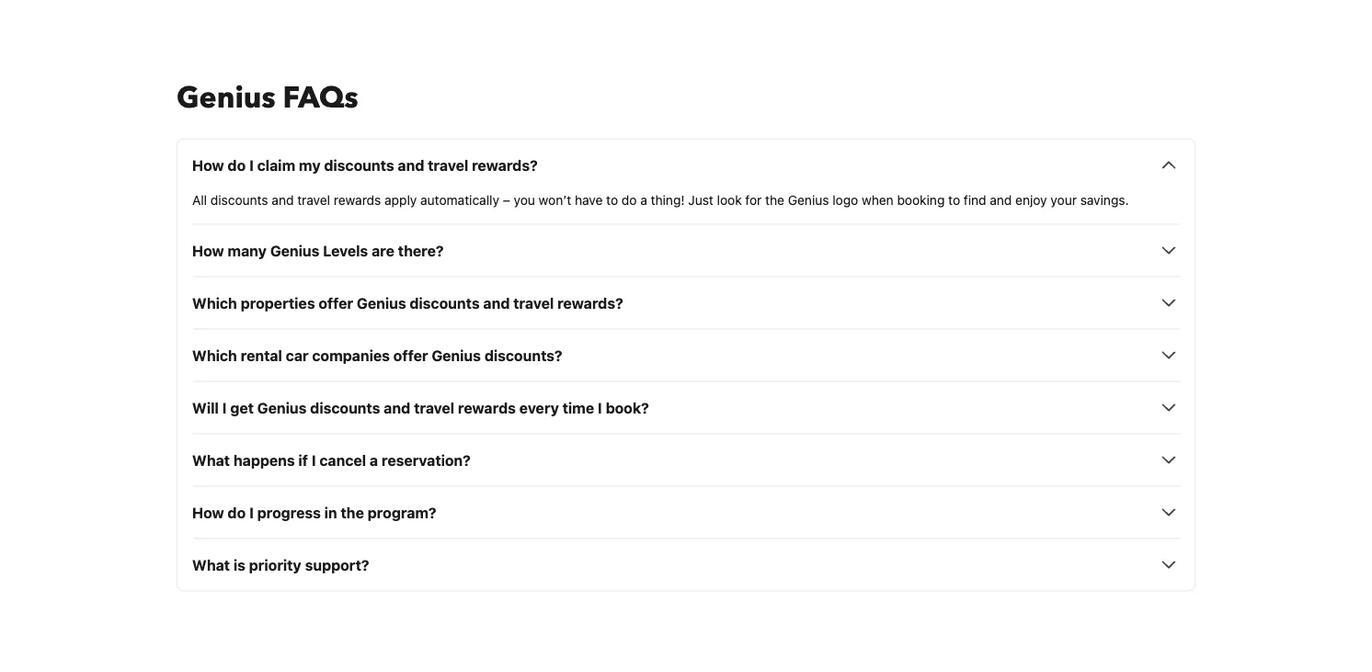 Task type: vqa. For each thing, say whether or not it's contained in the screenshot.
THE FROM within the Orizaba 139 Miles from Mexico City
no



Task type: locate. For each thing, give the bounding box(es) containing it.
if
[[298, 452, 308, 469]]

0 vertical spatial rewards?
[[472, 156, 538, 174]]

do for how do i progress in the program?
[[228, 504, 246, 521]]

2 which from the top
[[192, 347, 237, 364]]

genius right get
[[257, 399, 307, 417]]

1 horizontal spatial a
[[640, 192, 647, 207]]

how left the many
[[192, 242, 224, 259]]

rewards? up – on the top
[[472, 156, 538, 174]]

0 vertical spatial what
[[192, 452, 230, 469]]

which properties offer genius discounts and travel rewards? button
[[192, 292, 1180, 314]]

0 horizontal spatial rewards?
[[472, 156, 538, 174]]

which
[[192, 294, 237, 312], [192, 347, 237, 364]]

0 vertical spatial do
[[228, 156, 246, 174]]

do left thing!
[[622, 192, 637, 207]]

offer down which properties offer genius discounts and travel rewards?
[[393, 347, 428, 364]]

0 horizontal spatial to
[[606, 192, 618, 207]]

thing!
[[651, 192, 685, 207]]

and right find
[[990, 192, 1012, 207]]

offer down the levels
[[319, 294, 353, 312]]

logo
[[833, 192, 859, 207]]

3 how from the top
[[192, 504, 224, 521]]

get
[[230, 399, 254, 417]]

will
[[192, 399, 219, 417]]

how many genius levels are there?
[[192, 242, 444, 259]]

discounts
[[324, 156, 394, 174], [211, 192, 268, 207], [410, 294, 480, 312], [310, 399, 380, 417]]

0 vertical spatial how
[[192, 156, 224, 174]]

2 vertical spatial how
[[192, 504, 224, 521]]

a
[[640, 192, 647, 207], [370, 452, 378, 469]]

0 vertical spatial which
[[192, 294, 237, 312]]

a left thing!
[[640, 192, 647, 207]]

how do i progress in the program? button
[[192, 502, 1180, 524]]

how for how do i claim my discounts and travel rewards?
[[192, 156, 224, 174]]

do left claim
[[228, 156, 246, 174]]

how
[[192, 156, 224, 174], [192, 242, 224, 259], [192, 504, 224, 521]]

discounts down there?
[[410, 294, 480, 312]]

i right the if
[[312, 452, 316, 469]]

and down claim
[[272, 192, 294, 207]]

the right in
[[341, 504, 364, 521]]

which down the many
[[192, 294, 237, 312]]

for
[[746, 192, 762, 207]]

do
[[228, 156, 246, 174], [622, 192, 637, 207], [228, 504, 246, 521]]

travel
[[428, 156, 468, 174], [297, 192, 330, 207], [513, 294, 554, 312], [414, 399, 455, 417]]

1 vertical spatial offer
[[393, 347, 428, 364]]

my
[[299, 156, 321, 174]]

what
[[192, 452, 230, 469], [192, 556, 230, 574]]

1 how from the top
[[192, 156, 224, 174]]

rewards inside dropdown button
[[458, 399, 516, 417]]

to
[[606, 192, 618, 207], [949, 192, 960, 207]]

1 which from the top
[[192, 294, 237, 312]]

1 horizontal spatial to
[[949, 192, 960, 207]]

a right the cancel in the left bottom of the page
[[370, 452, 378, 469]]

how left progress
[[192, 504, 224, 521]]

what down will
[[192, 452, 230, 469]]

1 vertical spatial a
[[370, 452, 378, 469]]

1 vertical spatial which
[[192, 347, 237, 364]]

genius down are
[[357, 294, 406, 312]]

rental
[[241, 347, 282, 364]]

every
[[520, 399, 559, 417]]

rewards?
[[472, 156, 538, 174], [558, 294, 623, 312]]

and
[[398, 156, 424, 174], [272, 192, 294, 207], [990, 192, 1012, 207], [483, 294, 510, 312], [384, 399, 410, 417]]

look
[[717, 192, 742, 207]]

and up discounts? on the left of page
[[483, 294, 510, 312]]

rewards left every
[[458, 399, 516, 417]]

the inside how do i progress in the program? dropdown button
[[341, 504, 364, 521]]

which for which rental car companies offer genius discounts?
[[192, 347, 237, 364]]

the right for
[[765, 192, 785, 207]]

2 to from the left
[[949, 192, 960, 207]]

1 what from the top
[[192, 452, 230, 469]]

genius right the many
[[270, 242, 320, 259]]

1 horizontal spatial rewards?
[[558, 294, 623, 312]]

i right the time
[[598, 399, 602, 417]]

2 vertical spatial do
[[228, 504, 246, 521]]

rewards
[[334, 192, 381, 207], [458, 399, 516, 417]]

do for how do i claim my discounts and travel rewards?
[[228, 156, 246, 174]]

faqs
[[283, 78, 358, 118]]

i
[[249, 156, 254, 174], [222, 399, 227, 417], [598, 399, 602, 417], [312, 452, 316, 469], [249, 504, 254, 521]]

to left find
[[949, 192, 960, 207]]

1 vertical spatial do
[[622, 192, 637, 207]]

which properties offer genius discounts and travel rewards?
[[192, 294, 623, 312]]

travel up reservation?
[[414, 399, 455, 417]]

discounts inside dropdown button
[[310, 399, 380, 417]]

travel inside dropdown button
[[414, 399, 455, 417]]

1 vertical spatial the
[[341, 504, 364, 521]]

travel down "my"
[[297, 192, 330, 207]]

just
[[688, 192, 714, 207]]

rewards? up discounts? on the left of page
[[558, 294, 623, 312]]

how do i claim my discounts and travel rewards? button
[[192, 154, 1180, 176]]

0 vertical spatial offer
[[319, 294, 353, 312]]

which for which properties offer genius discounts and travel rewards?
[[192, 294, 237, 312]]

1 vertical spatial how
[[192, 242, 224, 259]]

discounts up the cancel in the left bottom of the page
[[310, 399, 380, 417]]

0 vertical spatial the
[[765, 192, 785, 207]]

1 vertical spatial rewards?
[[558, 294, 623, 312]]

program?
[[368, 504, 437, 521]]

i left progress
[[249, 504, 254, 521]]

2 how from the top
[[192, 242, 224, 259]]

0 horizontal spatial a
[[370, 452, 378, 469]]

travel up discounts? on the left of page
[[513, 294, 554, 312]]

and down which rental car companies offer genius discounts?
[[384, 399, 410, 417]]

priority
[[249, 556, 301, 574]]

what left is
[[192, 556, 230, 574]]

1 horizontal spatial rewards
[[458, 399, 516, 417]]

time
[[563, 399, 594, 417]]

progress
[[257, 504, 321, 521]]

the
[[765, 192, 785, 207], [341, 504, 364, 521]]

will i get genius discounts and travel rewards every time i book?
[[192, 399, 649, 417]]

genius
[[177, 78, 276, 118], [788, 192, 829, 207], [270, 242, 320, 259], [357, 294, 406, 312], [432, 347, 481, 364], [257, 399, 307, 417]]

will i get genius discounts and travel rewards every time i book? button
[[192, 397, 1180, 419]]

1 vertical spatial what
[[192, 556, 230, 574]]

travel up automatically
[[428, 156, 468, 174]]

how up all
[[192, 156, 224, 174]]

which left rental
[[192, 347, 237, 364]]

and up apply
[[398, 156, 424, 174]]

0 horizontal spatial rewards
[[334, 192, 381, 207]]

genius faqs
[[177, 78, 358, 118]]

to right have
[[606, 192, 618, 207]]

a inside dropdown button
[[370, 452, 378, 469]]

all discounts and travel rewards apply automatically – you won't have to do a thing! just look for the genius logo when booking to find and enjoy your savings.
[[192, 192, 1129, 207]]

1 vertical spatial rewards
[[458, 399, 516, 417]]

claim
[[257, 156, 295, 174]]

rewards down how do i claim my discounts and travel rewards?
[[334, 192, 381, 207]]

how for how do i progress in the program?
[[192, 504, 224, 521]]

0 horizontal spatial the
[[341, 504, 364, 521]]

offer
[[319, 294, 353, 312], [393, 347, 428, 364]]

companies
[[312, 347, 390, 364]]

levels
[[323, 242, 368, 259]]

2 what from the top
[[192, 556, 230, 574]]

how do i claim my discounts and travel rewards?
[[192, 156, 538, 174]]

apply
[[385, 192, 417, 207]]

properties
[[241, 294, 315, 312]]

do left progress
[[228, 504, 246, 521]]



Task type: describe. For each thing, give the bounding box(es) containing it.
automatically
[[420, 192, 499, 207]]

reservation?
[[382, 452, 471, 469]]

discounts right "my"
[[324, 156, 394, 174]]

what for what happens if i cancel a reservation?
[[192, 452, 230, 469]]

1 to from the left
[[606, 192, 618, 207]]

1 horizontal spatial the
[[765, 192, 785, 207]]

you
[[514, 192, 535, 207]]

how for how many genius levels are there?
[[192, 242, 224, 259]]

genius up will i get genius discounts and travel rewards every time i book?
[[432, 347, 481, 364]]

won't
[[539, 192, 571, 207]]

is
[[234, 556, 246, 574]]

how do i progress in the program?
[[192, 504, 437, 521]]

enjoy
[[1016, 192, 1047, 207]]

–
[[503, 192, 510, 207]]

book?
[[606, 399, 649, 417]]

booking
[[897, 192, 945, 207]]

there?
[[398, 242, 444, 259]]

all
[[192, 192, 207, 207]]

when
[[862, 192, 894, 207]]

what is priority support? button
[[192, 554, 1180, 576]]

in
[[324, 504, 337, 521]]

what happens if i cancel a reservation? button
[[192, 449, 1180, 471]]

happens
[[234, 452, 295, 469]]

what happens if i cancel a reservation?
[[192, 452, 471, 469]]

have
[[575, 192, 603, 207]]

0 horizontal spatial offer
[[319, 294, 353, 312]]

which rental car companies offer genius discounts? button
[[192, 344, 1180, 366]]

and inside dropdown button
[[384, 399, 410, 417]]

are
[[372, 242, 395, 259]]

genius left 'logo'
[[788, 192, 829, 207]]

find
[[964, 192, 987, 207]]

1 horizontal spatial offer
[[393, 347, 428, 364]]

what is priority support?
[[192, 556, 369, 574]]

cancel
[[320, 452, 366, 469]]

many
[[228, 242, 267, 259]]

car
[[286, 347, 309, 364]]

0 vertical spatial a
[[640, 192, 647, 207]]

support?
[[305, 556, 369, 574]]

discounts right all
[[211, 192, 268, 207]]

which rental car companies offer genius discounts?
[[192, 347, 563, 364]]

your
[[1051, 192, 1077, 207]]

genius up claim
[[177, 78, 276, 118]]

how many genius levels are there? button
[[192, 239, 1180, 262]]

what for what is priority support?
[[192, 556, 230, 574]]

discounts?
[[485, 347, 563, 364]]

savings.
[[1081, 192, 1129, 207]]

genius inside dropdown button
[[257, 399, 307, 417]]

0 vertical spatial rewards
[[334, 192, 381, 207]]

i left claim
[[249, 156, 254, 174]]

i left get
[[222, 399, 227, 417]]



